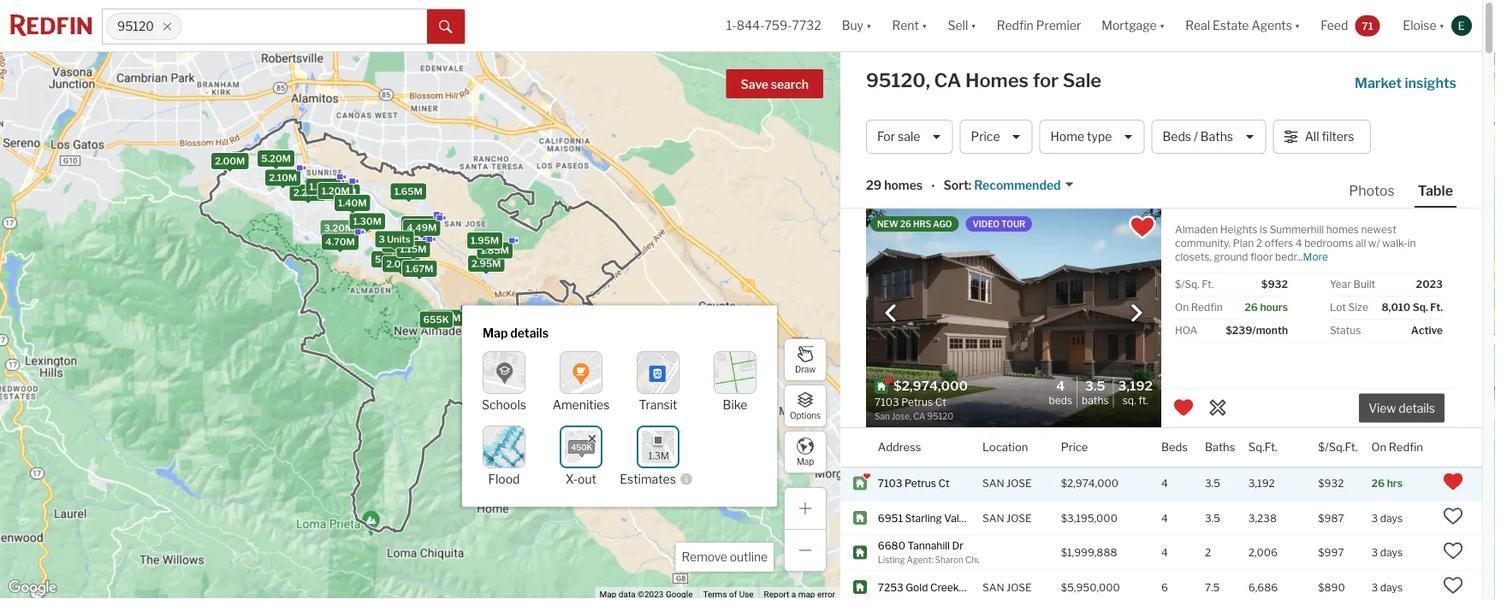 Task type: describe. For each thing, give the bounding box(es) containing it.
4 for $3,195,000
[[1161, 513, 1168, 525]]

bike button
[[714, 352, 757, 412]]

is
[[1260, 224, 1267, 236]]

3 days for $987
[[1371, 513, 1403, 525]]

address button
[[878, 429, 921, 467]]

2,006
[[1248, 547, 1278, 560]]

remove outline
[[682, 551, 768, 565]]

$890
[[1318, 582, 1345, 594]]

in
[[1408, 237, 1416, 250]]

3.5 for $3,195,000
[[1205, 513, 1220, 525]]

1 horizontal spatial redfin
[[1191, 302, 1223, 314]]

view details link
[[1359, 392, 1445, 423]]

jose for 7253 gold creek way san jose
[[1007, 582, 1032, 594]]

ft. for 3,192
[[1138, 395, 1148, 407]]

mortgage
[[1102, 18, 1157, 33]]

3.5 for $2,974,000
[[1205, 478, 1220, 490]]

options
[[790, 411, 821, 421]]

▾ for eloise ▾
[[1439, 18, 1445, 33]]

844-
[[737, 18, 765, 33]]

address
[[878, 441, 921, 454]]

buy ▾
[[842, 18, 872, 33]]

5.00m
[[430, 313, 461, 324]]

year built
[[1330, 279, 1375, 291]]

1 jose from the top
[[1007, 478, 1032, 490]]

redfin inside redfin premier button
[[997, 18, 1034, 33]]

photos
[[1349, 182, 1395, 199]]

3,192 for 3,192 sq. ft.
[[1118, 378, 1153, 393]]

map for map details
[[483, 326, 508, 341]]

year
[[1330, 279, 1351, 291]]

starling
[[905, 513, 942, 525]]

for sale
[[877, 130, 920, 144]]

hrs
[[913, 219, 931, 229]]

valley
[[944, 513, 973, 525]]

655k
[[423, 314, 449, 325]]

listing
[[878, 556, 905, 566]]

1.15m
[[400, 244, 427, 255]]

remove 95120 image
[[162, 21, 172, 32]]

$3,195,000
[[1061, 513, 1118, 525]]

bedr...
[[1275, 251, 1303, 264]]

1 horizontal spatial $932
[[1318, 478, 1344, 490]]

▾ inside 'dropdown button'
[[1295, 18, 1300, 33]]

bedrooms
[[1304, 237, 1353, 250]]

0 horizontal spatial on
[[1175, 302, 1189, 314]]

1-
[[726, 18, 737, 33]]

homes
[[965, 69, 1029, 92]]

1.85m
[[481, 245, 509, 256]]

out
[[578, 472, 596, 487]]

990k
[[397, 243, 423, 254]]

1 san from the top
[[982, 478, 1004, 490]]

2.29m
[[405, 219, 434, 230]]

table
[[1418, 182, 1453, 199]]

plan
[[1233, 237, 1254, 250]]

▾ for rent ▾
[[922, 18, 927, 33]]

for sale button
[[866, 120, 953, 154]]

95120, ca homes for sale
[[866, 69, 1102, 92]]

•
[[931, 179, 935, 194]]

homes inside the almaden heights is summerhill homes newest community. plan 2 offers 4 bedrooms all w/ walk-in closets, ground floor bedr...
[[1326, 224, 1359, 236]]

save
[[741, 77, 768, 92]]

beds for beds / baths
[[1163, 130, 1191, 144]]

flood
[[488, 472, 520, 487]]

on inside button
[[1371, 441, 1386, 454]]

draw
[[795, 365, 816, 375]]

all
[[1355, 237, 1366, 250]]

home type button
[[1039, 120, 1145, 154]]

map region
[[0, 0, 880, 600]]

4.70m
[[325, 237, 355, 248]]

sort
[[944, 178, 969, 193]]

sell ▾ button
[[937, 0, 986, 51]]

market insights
[[1355, 74, 1457, 91]]

amenities button
[[553, 352, 610, 412]]

1 horizontal spatial price button
[[1061, 429, 1088, 467]]

mortgage ▾ button
[[1091, 0, 1175, 51]]

4 for $1,999,888
[[1161, 547, 1168, 560]]

26 for 26 hrs
[[1371, 478, 1385, 490]]

4 beds
[[1049, 378, 1072, 407]]

5.20m
[[261, 153, 291, 164]]

6680 tannahill dr link
[[878, 540, 967, 554]]

view details button
[[1359, 394, 1445, 423]]

market insights link
[[1355, 56, 1457, 93]]

for
[[877, 130, 895, 144]]

6
[[1161, 582, 1168, 594]]

26 for 26 hours
[[1245, 302, 1258, 314]]

community.
[[1175, 237, 1231, 250]]

2.20m
[[293, 187, 323, 199]]

eloise
[[1403, 18, 1436, 33]]

units
[[387, 234, 410, 245]]

rent ▾
[[892, 18, 927, 33]]

newest
[[1361, 224, 1397, 236]]

dialog containing map details
[[462, 306, 777, 507]]

chu
[[965, 556, 981, 566]]

sq. for 3,192
[[1123, 395, 1136, 407]]

san jose
[[982, 478, 1032, 490]]

tour
[[1001, 219, 1025, 229]]

estimates button
[[620, 426, 696, 487]]

29 homes •
[[866, 178, 935, 194]]

real estate agents ▾ button
[[1175, 0, 1311, 51]]

photo of 7103 petrus ct, san jose, ca 95120 image
[[866, 209, 1161, 428]]

days for $987
[[1380, 513, 1403, 525]]

estate
[[1213, 18, 1249, 33]]

buy
[[842, 18, 864, 33]]

0 vertical spatial dr
[[975, 513, 986, 525]]

7103 petrus ct
[[878, 478, 950, 490]]

7103 petrus ct link
[[878, 477, 967, 491]]

remove outline button
[[676, 543, 774, 573]]

all filters button
[[1273, 120, 1371, 154]]

1 horizontal spatial on redfin
[[1371, 441, 1423, 454]]

heights
[[1220, 224, 1258, 236]]

3 for $3,195,000
[[1371, 513, 1378, 525]]

way
[[961, 582, 982, 594]]

▾ for buy ▾
[[866, 18, 872, 33]]

tannahill
[[908, 540, 950, 553]]

hours
[[1260, 302, 1288, 314]]

5.95m
[[375, 254, 405, 265]]

floor
[[1250, 251, 1273, 264]]

w/
[[1368, 237, 1380, 250]]

sort :
[[944, 178, 971, 193]]

market
[[1355, 74, 1402, 91]]

7103
[[878, 478, 902, 490]]



Task type: locate. For each thing, give the bounding box(es) containing it.
ft. inside the 3,192 sq. ft.
[[1138, 395, 1148, 407]]

user photo image
[[1451, 15, 1472, 36]]

dr up sharon
[[952, 540, 963, 553]]

1 vertical spatial san
[[982, 513, 1004, 525]]

save search
[[741, 77, 809, 92]]

▾ for sell ▾
[[971, 18, 976, 33]]

26 left hours
[[1245, 302, 1258, 314]]

0 vertical spatial details
[[510, 326, 549, 341]]

1 3 days from the top
[[1371, 513, 1403, 525]]

3.5 right 4 beds
[[1085, 378, 1105, 393]]

1.25m
[[309, 181, 337, 192]]

0 horizontal spatial 2
[[1205, 547, 1211, 560]]

heading
[[875, 378, 1014, 424]]

3 days for $890
[[1371, 582, 1403, 594]]

sq. right 3.5 baths
[[1123, 395, 1136, 407]]

beds button
[[1161, 429, 1188, 467]]

ft. for 8,010
[[1430, 302, 1443, 314]]

feed
[[1321, 18, 1348, 33]]

unfavorite this home image
[[1443, 472, 1463, 493]]

3,192 sq. ft.
[[1118, 378, 1153, 407]]

baths down x-out this home image
[[1205, 441, 1235, 454]]

6 ▾ from the left
[[1439, 18, 1445, 33]]

price button up $2,974,000
[[1061, 429, 1088, 467]]

days right $890
[[1380, 582, 1403, 594]]

beds for the beds 'button'
[[1161, 441, 1188, 454]]

1 vertical spatial 3.5
[[1205, 478, 1220, 490]]

26
[[900, 219, 911, 229], [1245, 302, 1258, 314], [1371, 478, 1385, 490]]

6680
[[878, 540, 905, 553]]

1.67m
[[406, 263, 433, 275]]

0 horizontal spatial ft.
[[1138, 395, 1148, 407]]

1 vertical spatial baths
[[1082, 395, 1109, 407]]

options button
[[784, 385, 827, 428]]

0 vertical spatial 26
[[900, 219, 911, 229]]

0 vertical spatial 3,192
[[1118, 378, 1153, 393]]

$932 up $987 on the right bottom of page
[[1318, 478, 1344, 490]]

unfavorite this home image
[[1173, 398, 1194, 418]]

1.20m
[[322, 186, 350, 197]]

0 horizontal spatial homes
[[884, 178, 923, 193]]

details for map details
[[510, 326, 549, 341]]

price up the :
[[971, 130, 1000, 144]]

size
[[1348, 302, 1368, 314]]

days
[[1380, 513, 1403, 525], [1380, 547, 1403, 560], [1380, 582, 1403, 594]]

details right view
[[1398, 402, 1435, 416]]

redfin inside on redfin button
[[1389, 441, 1423, 454]]

$932 up hours
[[1261, 279, 1288, 291]]

0 horizontal spatial dr
[[952, 540, 963, 553]]

3,192 up 3,238
[[1248, 478, 1275, 490]]

1 favorite this home image from the top
[[1443, 541, 1463, 562]]

$/sq. ft.
[[1175, 279, 1214, 291]]

previous button image
[[882, 305, 899, 322]]

4 ▾ from the left
[[1159, 18, 1165, 33]]

schools button
[[482, 352, 526, 412]]

7253
[[878, 582, 903, 594]]

3.5
[[1085, 378, 1105, 393], [1205, 478, 1220, 490], [1205, 513, 1220, 525]]

▾ for mortgage ▾
[[1159, 18, 1165, 33]]

4 for $2,974,000
[[1161, 478, 1168, 490]]

3 inside map region
[[379, 234, 385, 245]]

all filters
[[1305, 130, 1354, 144]]

2.00m left 5.20m
[[215, 156, 245, 167]]

8,010 sq. ft.
[[1382, 302, 1443, 314]]

0 horizontal spatial price button
[[960, 120, 1033, 154]]

next button image
[[1128, 305, 1145, 322]]

2 horizontal spatial ft.
[[1430, 302, 1443, 314]]

0 horizontal spatial on redfin
[[1175, 302, 1223, 314]]

3 days down 26 hrs
[[1371, 513, 1403, 525]]

days for $890
[[1380, 582, 1403, 594]]

0 vertical spatial jose
[[1007, 478, 1032, 490]]

price up $2,974,000
[[1061, 441, 1088, 454]]

None search field
[[182, 9, 427, 44]]

map details
[[483, 326, 549, 341]]

real
[[1185, 18, 1210, 33]]

1 vertical spatial 2
[[1205, 547, 1211, 560]]

baths right /
[[1200, 130, 1233, 144]]

0 vertical spatial homes
[[884, 178, 923, 193]]

estimates
[[620, 472, 676, 487]]

▾ right agents
[[1295, 18, 1300, 33]]

3.5 down baths button on the bottom right of the page
[[1205, 478, 1220, 490]]

new
[[877, 219, 898, 229]]

favorite button image
[[1128, 213, 1157, 242]]

san for 6951 starling valley dr
[[982, 513, 1004, 525]]

3 for $5,950,000
[[1371, 582, 1378, 594]]

dr right valley
[[975, 513, 986, 525]]

1 horizontal spatial price
[[1061, 441, 1088, 454]]

0 horizontal spatial 2.00m
[[215, 156, 245, 167]]

0 horizontal spatial redfin
[[997, 18, 1034, 33]]

2.00m down 990k
[[386, 259, 416, 270]]

▾ right sell
[[971, 18, 976, 33]]

1 vertical spatial redfin
[[1191, 302, 1223, 314]]

sq. up active
[[1413, 302, 1428, 314]]

6680 tannahill dr listing agent: sharon chu
[[878, 540, 981, 566]]

redfin down $/sq. ft.
[[1191, 302, 1223, 314]]

3 right $890
[[1371, 582, 1378, 594]]

details up schools button on the bottom left of the page
[[510, 326, 549, 341]]

3 jose from the top
[[1007, 582, 1032, 594]]

1 ▾ from the left
[[866, 18, 872, 33]]

0 horizontal spatial 3,192
[[1118, 378, 1153, 393]]

redfin left premier
[[997, 18, 1034, 33]]

new 26 hrs ago
[[877, 219, 952, 229]]

3 san from the top
[[982, 582, 1004, 594]]

0 horizontal spatial map
[[483, 326, 508, 341]]

0 vertical spatial 3 days
[[1371, 513, 1403, 525]]

5 ▾ from the left
[[1295, 18, 1300, 33]]

2 favorite this home image from the top
[[1443, 576, 1463, 597]]

baths right 4 beds
[[1082, 395, 1109, 407]]

26 left "hrs"
[[1371, 478, 1385, 490]]

0 vertical spatial 2.00m
[[215, 156, 245, 167]]

san down location button
[[982, 478, 1004, 490]]

summerhill
[[1270, 224, 1324, 236]]

beds left 3.5 baths
[[1049, 395, 1072, 407]]

ft. left unfavorite this home image on the right bottom of page
[[1138, 395, 1148, 407]]

homes right 29 on the top of page
[[884, 178, 923, 193]]

▾ right rent
[[922, 18, 927, 33]]

2 san from the top
[[982, 513, 1004, 525]]

rent
[[892, 18, 919, 33]]

san for 7253 gold creek way
[[982, 582, 1004, 594]]

3,192 right 3.5 baths
[[1118, 378, 1153, 393]]

2 vertical spatial 2.00m
[[386, 259, 416, 270]]

ground
[[1214, 251, 1248, 264]]

0 vertical spatial ft.
[[1202, 279, 1214, 291]]

sq. inside the 3,192 sq. ft.
[[1123, 395, 1136, 407]]

2 3 days from the top
[[1371, 547, 1403, 560]]

1 vertical spatial days
[[1380, 547, 1403, 560]]

▾ left the user photo
[[1439, 18, 1445, 33]]

1 horizontal spatial 26
[[1245, 302, 1258, 314]]

for
[[1033, 69, 1059, 92]]

0 vertical spatial on
[[1175, 302, 1189, 314]]

homes up bedrooms
[[1326, 224, 1359, 236]]

creek
[[930, 582, 959, 594]]

0 vertical spatial $932
[[1261, 279, 1288, 291]]

2 vertical spatial 26
[[1371, 478, 1385, 490]]

san right way
[[982, 582, 1004, 594]]

sq. for 8,010
[[1413, 302, 1428, 314]]

1 vertical spatial 3 days
[[1371, 547, 1403, 560]]

3 right $997
[[1371, 547, 1378, 560]]

1 vertical spatial map
[[797, 457, 814, 467]]

1 horizontal spatial dr
[[975, 513, 986, 525]]

1 vertical spatial on
[[1371, 441, 1386, 454]]

3 days right $997
[[1371, 547, 1403, 560]]

on redfin
[[1175, 302, 1223, 314], [1371, 441, 1423, 454]]

baths
[[1200, 130, 1233, 144], [1082, 395, 1109, 407], [1205, 441, 1235, 454]]

redfin
[[997, 18, 1034, 33], [1191, 302, 1223, 314], [1389, 441, 1423, 454]]

0 vertical spatial san
[[982, 478, 1004, 490]]

ft. down 2023
[[1430, 302, 1443, 314]]

favorite this home image for $890
[[1443, 576, 1463, 597]]

2.00m right the 2.20m
[[326, 187, 356, 198]]

offers
[[1265, 237, 1293, 250]]

2 vertical spatial ft.
[[1138, 395, 1148, 407]]

beds down unfavorite this home image on the right bottom of page
[[1161, 441, 1188, 454]]

$/sq.ft.
[[1318, 441, 1358, 454]]

2 ▾ from the left
[[922, 18, 927, 33]]

buy ▾ button
[[842, 0, 872, 51]]

▾ right mortgage
[[1159, 18, 1165, 33]]

0 vertical spatial map
[[483, 326, 508, 341]]

on redfin down $/sq. ft.
[[1175, 302, 1223, 314]]

view details
[[1369, 402, 1435, 416]]

map for map
[[797, 457, 814, 467]]

all
[[1305, 130, 1319, 144]]

3.5 left 3,238
[[1205, 513, 1220, 525]]

3 3 days from the top
[[1371, 582, 1403, 594]]

details for view details
[[1398, 402, 1435, 416]]

0 horizontal spatial 26
[[900, 219, 911, 229]]

details inside 'button'
[[1398, 402, 1435, 416]]

6951 starling valley dr san jose
[[878, 513, 1032, 525]]

3 down 26 hrs
[[1371, 513, 1378, 525]]

closets,
[[1175, 251, 1212, 264]]

1 horizontal spatial on
[[1371, 441, 1386, 454]]

beds / baths button
[[1151, 120, 1266, 154]]

2 vertical spatial 3 days
[[1371, 582, 1403, 594]]

71
[[1362, 19, 1373, 32]]

favorite button checkbox
[[1128, 213, 1157, 242]]

2 vertical spatial redfin
[[1389, 441, 1423, 454]]

2 up floor
[[1256, 237, 1262, 250]]

1 days from the top
[[1380, 513, 1403, 525]]

almaden
[[1175, 224, 1218, 236]]

baths button
[[1205, 429, 1235, 467]]

2 jose from the top
[[1007, 513, 1032, 525]]

$1,999,888
[[1061, 547, 1117, 560]]

on redfin up "hrs"
[[1371, 441, 1423, 454]]

ft. right $/sq.
[[1202, 279, 1214, 291]]

1 horizontal spatial 2.00m
[[326, 187, 356, 198]]

1 horizontal spatial 3,192
[[1248, 478, 1275, 490]]

redfin up "hrs"
[[1389, 441, 1423, 454]]

1 vertical spatial ft.
[[1430, 302, 1443, 314]]

favorite this home image
[[1443, 541, 1463, 562], [1443, 576, 1463, 597]]

2 vertical spatial beds
[[1161, 441, 1188, 454]]

3 for $1,999,888
[[1371, 547, 1378, 560]]

2 vertical spatial 3.5
[[1205, 513, 1220, 525]]

0 horizontal spatial details
[[510, 326, 549, 341]]

1 vertical spatial 3,192
[[1248, 478, 1275, 490]]

san right valley
[[982, 513, 1004, 525]]

jose right way
[[1007, 582, 1032, 594]]

1 horizontal spatial ft.
[[1202, 279, 1214, 291]]

$239/month
[[1226, 325, 1288, 337]]

1 vertical spatial 2.00m
[[326, 187, 356, 198]]

4 inside the almaden heights is summerhill homes newest community. plan 2 offers 4 bedrooms all w/ walk-in closets, ground floor bedr...
[[1295, 237, 1302, 250]]

amenities
[[553, 398, 610, 412]]

1 horizontal spatial 2
[[1256, 237, 1262, 250]]

0 vertical spatial baths
[[1200, 130, 1233, 144]]

1 vertical spatial 26
[[1245, 302, 1258, 314]]

1 horizontal spatial map
[[797, 457, 814, 467]]

on up hoa
[[1175, 302, 1189, 314]]

days right $997
[[1380, 547, 1403, 560]]

1 vertical spatial price button
[[1061, 429, 1088, 467]]

dr inside 6680 tannahill dr listing agent: sharon chu
[[952, 540, 963, 553]]

0 horizontal spatial price
[[971, 130, 1000, 144]]

map
[[483, 326, 508, 341], [797, 457, 814, 467]]

map up schools button on the bottom left of the page
[[483, 326, 508, 341]]

homes inside 29 homes •
[[884, 178, 923, 193]]

6951
[[878, 513, 903, 525]]

7253 gold creek way link
[[878, 581, 982, 595]]

days for $997
[[1380, 547, 1403, 560]]

favorite this home image
[[1443, 507, 1463, 527]]

26 left 'hrs'
[[900, 219, 911, 229]]

1.40m
[[338, 198, 367, 209]]

ct
[[938, 478, 950, 490]]

photos button
[[1345, 181, 1414, 206]]

3 ▾ from the left
[[971, 18, 976, 33]]

video tour
[[973, 219, 1025, 229]]

0 horizontal spatial $932
[[1261, 279, 1288, 291]]

x-out
[[566, 472, 596, 487]]

2 horizontal spatial 2.00m
[[386, 259, 416, 270]]

dialog
[[462, 306, 777, 507]]

x-out this home image
[[1208, 398, 1228, 418]]

days down "hrs"
[[1380, 513, 1403, 525]]

2 horizontal spatial 26
[[1371, 478, 1385, 490]]

price
[[971, 130, 1000, 144], [1061, 441, 1088, 454]]

3.20m
[[324, 223, 354, 234]]

3 days from the top
[[1380, 582, 1403, 594]]

3,192 for 3,192
[[1248, 478, 1275, 490]]

2 vertical spatial jose
[[1007, 582, 1032, 594]]

favorite this home image for $997
[[1443, 541, 1463, 562]]

0 vertical spatial beds
[[1163, 130, 1191, 144]]

1 vertical spatial favorite this home image
[[1443, 576, 1463, 597]]

1 vertical spatial homes
[[1326, 224, 1359, 236]]

rent ▾ button
[[882, 0, 937, 51]]

2 up 7.5
[[1205, 547, 1211, 560]]

1 vertical spatial $932
[[1318, 478, 1344, 490]]

price button
[[960, 120, 1033, 154], [1061, 429, 1088, 467]]

3.5 inside 3.5 baths
[[1085, 378, 1105, 393]]

2 inside the almaden heights is summerhill homes newest community. plan 2 offers 4 bedrooms all w/ walk-in closets, ground floor bedr...
[[1256, 237, 1262, 250]]

map down the options
[[797, 457, 814, 467]]

4.49m
[[407, 222, 437, 234]]

0 vertical spatial sq.
[[1413, 302, 1428, 314]]

2 vertical spatial baths
[[1205, 441, 1235, 454]]

rent ▾ button
[[892, 0, 927, 51]]

ca
[[934, 69, 961, 92]]

2023
[[1416, 279, 1443, 291]]

3 days for $997
[[1371, 547, 1403, 560]]

1 horizontal spatial sq.
[[1413, 302, 1428, 314]]

0 vertical spatial 2
[[1256, 237, 1262, 250]]

3 days
[[1371, 513, 1403, 525], [1371, 547, 1403, 560], [1371, 582, 1403, 594]]

0 horizontal spatial sq.
[[1123, 395, 1136, 407]]

sq.
[[1413, 302, 1428, 314], [1123, 395, 1136, 407]]

1 vertical spatial beds
[[1049, 395, 1072, 407]]

2.95m
[[471, 258, 501, 269]]

gold
[[906, 582, 928, 594]]

0 vertical spatial days
[[1380, 513, 1403, 525]]

1 vertical spatial details
[[1398, 402, 1435, 416]]

beds left /
[[1163, 130, 1191, 144]]

baths inside button
[[1200, 130, 1233, 144]]

sq.ft. button
[[1248, 429, 1277, 467]]

save search button
[[726, 69, 823, 98]]

1 vertical spatial on redfin
[[1371, 441, 1423, 454]]

hrs
[[1387, 478, 1403, 490]]

2 vertical spatial san
[[982, 582, 1004, 594]]

3 left units
[[379, 234, 385, 245]]

on up 26 hrs
[[1371, 441, 1386, 454]]

price button up "recommended"
[[960, 120, 1033, 154]]

lot size
[[1330, 302, 1368, 314]]

hoa
[[1175, 325, 1197, 337]]

1 horizontal spatial homes
[[1326, 224, 1359, 236]]

1 vertical spatial jose
[[1007, 513, 1032, 525]]

3,192
[[1118, 378, 1153, 393], [1248, 478, 1275, 490]]

jose down san jose
[[1007, 513, 1032, 525]]

map inside button
[[797, 457, 814, 467]]

2 vertical spatial days
[[1380, 582, 1403, 594]]

2 horizontal spatial redfin
[[1389, 441, 1423, 454]]

0 vertical spatial price
[[971, 130, 1000, 144]]

jose down location button
[[1007, 478, 1032, 490]]

3.5 baths
[[1082, 378, 1109, 407]]

google image
[[4, 578, 61, 600]]

home type
[[1051, 130, 1112, 144]]

6,686
[[1248, 582, 1278, 594]]

3 days right $890
[[1371, 582, 1403, 594]]

1 vertical spatial price
[[1061, 441, 1088, 454]]

beds inside beds / baths button
[[1163, 130, 1191, 144]]

1 vertical spatial sq.
[[1123, 395, 1136, 407]]

0 vertical spatial favorite this home image
[[1443, 541, 1463, 562]]

1 horizontal spatial details
[[1398, 402, 1435, 416]]

table button
[[1414, 181, 1457, 208]]

submit search image
[[439, 20, 453, 34]]

0 vertical spatial redfin
[[997, 18, 1034, 33]]

0 vertical spatial price button
[[960, 120, 1033, 154]]

▾ right buy
[[866, 18, 872, 33]]

$2,974,000
[[1061, 478, 1118, 490]]

jose for 6951 starling valley dr san jose
[[1007, 513, 1032, 525]]

4 inside 4 beds
[[1056, 378, 1065, 393]]

0 vertical spatial 3.5
[[1085, 378, 1105, 393]]

2 days from the top
[[1380, 547, 1403, 560]]

1 vertical spatial dr
[[952, 540, 963, 553]]

ft.
[[1202, 279, 1214, 291], [1430, 302, 1443, 314], [1138, 395, 1148, 407]]

0 vertical spatial on redfin
[[1175, 302, 1223, 314]]



Task type: vqa. For each thing, say whether or not it's contained in the screenshot.
1.67M
yes



